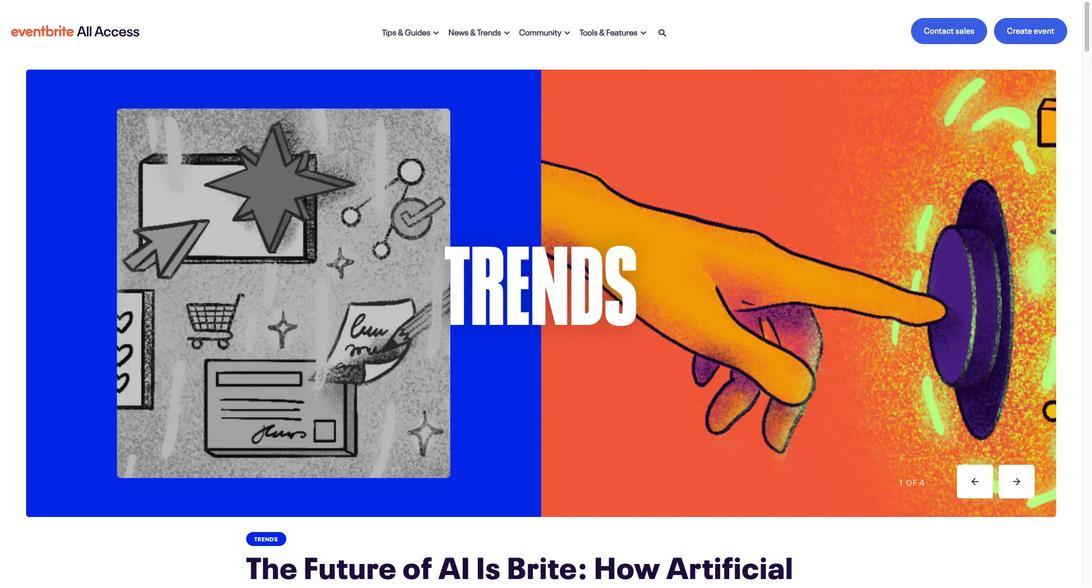 Task type: vqa. For each thing, say whether or not it's contained in the screenshot.
second & from right
yes



Task type: locate. For each thing, give the bounding box(es) containing it.
community
[[519, 25, 562, 37]]

tools & features link
[[575, 18, 651, 44]]

arrow image
[[433, 31, 439, 35], [504, 31, 510, 35], [565, 31, 570, 35], [641, 31, 646, 35]]

arrow image inside the tools & features "link"
[[641, 31, 646, 35]]

tips & guides link
[[378, 18, 444, 44]]

arrow image left search icon
[[641, 31, 646, 35]]

tools
[[580, 25, 598, 37]]

community link
[[514, 18, 575, 44]]

arrow image inside "news & trends" link
[[504, 31, 510, 35]]

& right tips on the top of the page
[[398, 25, 403, 37]]

2 arrow image from the left
[[504, 31, 510, 35]]

4 arrow image from the left
[[641, 31, 646, 35]]

trends
[[477, 25, 501, 37], [445, 190, 638, 352], [254, 535, 278, 543]]

3 & from the left
[[599, 25, 605, 37]]

4
[[920, 476, 925, 488]]

features
[[606, 25, 638, 37]]

arrow image right news & trends
[[504, 31, 510, 35]]

guides
[[405, 25, 431, 37]]

3 arrow image from the left
[[565, 31, 570, 35]]

1 arrow image from the left
[[433, 31, 439, 35]]

& right news
[[470, 25, 476, 37]]

2 horizontal spatial &
[[599, 25, 605, 37]]

2 & from the left
[[470, 25, 476, 37]]

arrow image for tips & guides
[[433, 31, 439, 35]]

event
[[1034, 24, 1055, 35]]

tips
[[382, 25, 396, 37]]

arrow image inside tips & guides link
[[433, 31, 439, 35]]

1 horizontal spatial &
[[470, 25, 476, 37]]

0 horizontal spatial &
[[398, 25, 403, 37]]

& inside "link"
[[599, 25, 605, 37]]

create
[[1007, 24, 1032, 35]]

arrow image right guides
[[433, 31, 439, 35]]

contact sales link
[[911, 18, 987, 44]]

arrow image left tools
[[565, 31, 570, 35]]

arrow image inside community link
[[565, 31, 570, 35]]

& right tools
[[599, 25, 605, 37]]

1 & from the left
[[398, 25, 403, 37]]

previous button
[[957, 465, 993, 499]]

&
[[398, 25, 403, 37], [470, 25, 476, 37], [599, 25, 605, 37]]



Task type: describe. For each thing, give the bounding box(es) containing it.
trends link
[[246, 533, 286, 546]]

contact sales
[[924, 24, 975, 35]]

tips & guides
[[382, 25, 431, 37]]

next button
[[999, 465, 1035, 499]]

arrow image for tools & features
[[641, 31, 646, 35]]

2 vertical spatial trends
[[254, 535, 278, 543]]

of
[[906, 476, 918, 488]]

0 vertical spatial trends
[[477, 25, 501, 37]]

1
[[899, 476, 904, 488]]

1 vertical spatial trends
[[445, 190, 638, 352]]

contact
[[924, 24, 954, 35]]

arrow image for community
[[565, 31, 570, 35]]

news & trends
[[449, 25, 501, 37]]

& for news
[[470, 25, 476, 37]]

arrow image for news & trends
[[504, 31, 510, 35]]

news & trends link
[[444, 18, 514, 44]]

future/now image
[[26, 70, 1056, 517]]

logo eventbrite image
[[9, 21, 141, 42]]

& for tools
[[599, 25, 605, 37]]

previous image
[[971, 478, 979, 486]]

create event
[[1007, 24, 1055, 35]]

tools & features
[[580, 25, 638, 37]]

news
[[449, 25, 469, 37]]

sales
[[956, 24, 975, 35]]

next image
[[1013, 478, 1021, 486]]

search icon image
[[659, 29, 667, 37]]

create event link
[[994, 18, 1067, 44]]

1 of 4
[[899, 476, 925, 488]]

& for tips
[[398, 25, 403, 37]]



